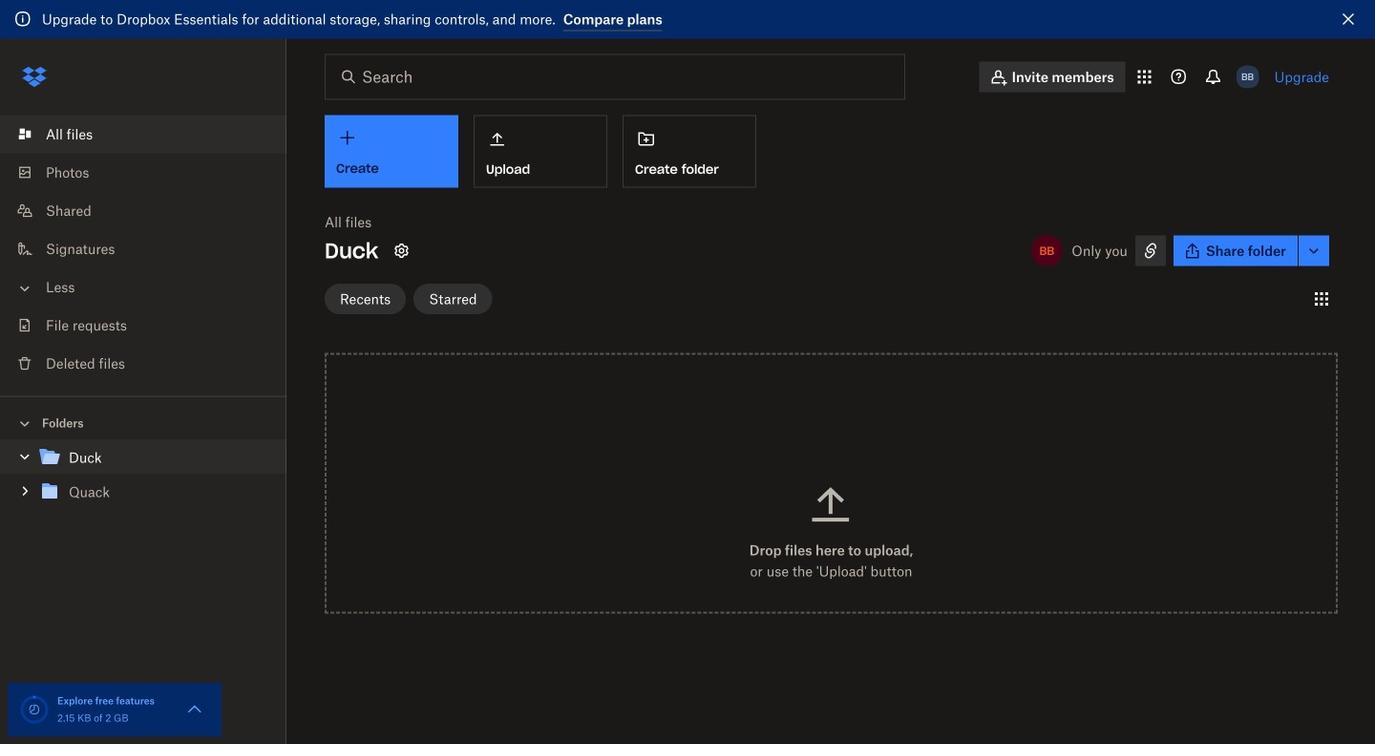 Task type: locate. For each thing, give the bounding box(es) containing it.
group
[[0, 437, 287, 524]]

list item
[[0, 115, 287, 153]]

list
[[0, 104, 287, 396]]

quota usage image
[[19, 695, 50, 725]]

alert
[[0, 0, 1376, 39]]

quota usage progress bar
[[19, 695, 50, 725]]



Task type: describe. For each thing, give the bounding box(es) containing it.
less image
[[15, 279, 34, 298]]

dropbox image
[[15, 58, 54, 96]]

folder settings image
[[390, 239, 413, 262]]

Search in folder "Dropbox" text field
[[362, 65, 866, 88]]



Task type: vqa. For each thing, say whether or not it's contained in the screenshot.
the rightmost the KB
no



